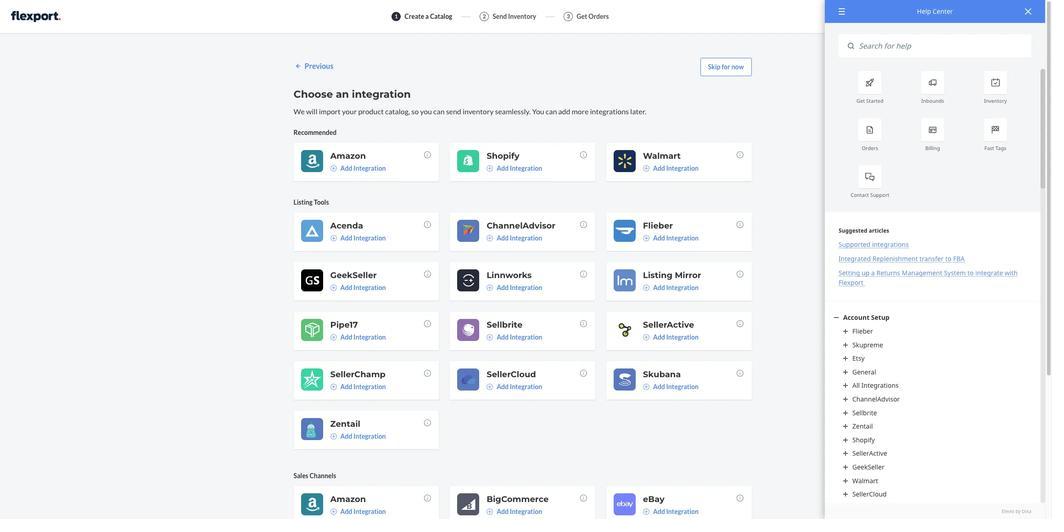 Task type: vqa. For each thing, say whether or not it's contained in the screenshot.
Sync
no



Task type: describe. For each thing, give the bounding box(es) containing it.
tags
[[995, 144, 1006, 151]]

2
[[483, 13, 486, 20]]

product
[[358, 107, 384, 116]]

catalog,
[[385, 107, 410, 116]]

linnworks
[[487, 270, 532, 280]]

we will import your product catalog, so you can send inventory seamlessly. you can add more integrations later.
[[294, 107, 646, 116]]

inventory
[[463, 107, 494, 116]]

skip for now link
[[700, 58, 752, 76]]

plus circle image for flieber
[[643, 235, 649, 241]]

selleractive inside selleractive link
[[852, 449, 887, 458]]

more
[[572, 107, 589, 116]]

billing
[[925, 144, 940, 151]]

zentail link
[[843, 422, 1022, 431]]

fast tags
[[984, 144, 1006, 151]]

channeladvisor inside channeladvisor 'link'
[[852, 395, 900, 403]]

sellercloud inside sellercloud link
[[852, 490, 887, 499]]

all integrations
[[852, 381, 899, 390]]

choose
[[294, 88, 333, 101]]

general link
[[843, 368, 1022, 377]]

previous link
[[294, 61, 333, 71]]

sellerchamp
[[330, 369, 386, 380]]

0 vertical spatial selleractive
[[643, 320, 694, 330]]

listing mirror
[[643, 270, 701, 280]]

help
[[917, 7, 931, 16]]

geekseller link
[[843, 463, 1022, 472]]

account setup link
[[834, 313, 1031, 322]]

plus circle image for selleractive
[[643, 334, 649, 341]]

1 can from the left
[[433, 107, 445, 116]]

sellbrite link
[[843, 408, 1022, 417]]

listing tools
[[294, 198, 329, 206]]

log out
[[1008, 11, 1034, 20]]

for
[[722, 63, 730, 71]]

0 vertical spatial sellercloud
[[487, 369, 536, 380]]

skubana link
[[843, 503, 1022, 512]]

management
[[902, 269, 942, 277]]

plus circle image for shopify
[[487, 165, 493, 172]]

replenishment
[[872, 254, 918, 263]]

suggested
[[839, 227, 867, 235]]

0 vertical spatial flieber
[[643, 221, 673, 231]]

account
[[843, 313, 869, 322]]

0 vertical spatial walmart
[[643, 151, 681, 161]]

ebay
[[643, 494, 664, 504]]

plus circle image for zentail
[[330, 433, 337, 440]]

skupreme link
[[843, 340, 1022, 349]]

skip
[[708, 63, 720, 71]]

elevio by dixa
[[1002, 508, 1031, 514]]

sales
[[294, 472, 308, 480]]

plus circle image for channeladvisor
[[487, 235, 493, 241]]

contact
[[851, 191, 869, 198]]

flieber link
[[843, 327, 1022, 336]]

channeladvisor link
[[843, 395, 1022, 404]]

mirror
[[675, 270, 701, 280]]

1 horizontal spatial geekseller
[[852, 463, 884, 471]]

import
[[319, 107, 341, 116]]

etsy
[[852, 354, 865, 363]]

choose an integration
[[294, 88, 411, 101]]

elevio
[[1002, 508, 1014, 514]]

amazon for shopify
[[330, 151, 366, 161]]

acenda
[[330, 221, 363, 231]]

support
[[870, 191, 889, 198]]

integration
[[352, 88, 411, 101]]

skupreme
[[852, 340, 883, 349]]

integrations
[[861, 381, 899, 390]]

zentail inside 'link'
[[852, 422, 873, 431]]

0 horizontal spatial zentail
[[330, 419, 360, 429]]

shopify link
[[843, 435, 1022, 444]]

with
[[1005, 269, 1018, 277]]

inbounds
[[921, 97, 944, 104]]

flexport
[[839, 278, 863, 287]]

bigcommerce
[[487, 494, 549, 504]]

0 vertical spatial geekseller
[[330, 270, 377, 280]]

feedback
[[953, 11, 984, 20]]

you
[[420, 107, 432, 116]]

1 horizontal spatial walmart
[[852, 476, 878, 485]]

skip for now
[[708, 63, 744, 71]]

add
[[558, 107, 570, 116]]

catalog
[[430, 12, 452, 20]]

started
[[866, 97, 883, 104]]

0 horizontal spatial shopify
[[487, 151, 519, 161]]

Search search field
[[854, 34, 1031, 58]]

elevio by dixa link
[[839, 508, 1031, 515]]

send
[[493, 12, 507, 20]]

setting up a returns management system to integrate with flexport
[[839, 269, 1018, 287]]

up
[[862, 269, 870, 277]]

center
[[933, 7, 953, 16]]

your
[[342, 107, 357, 116]]

0 vertical spatial orders
[[588, 12, 609, 20]]

dixa
[[1022, 508, 1031, 514]]



Task type: locate. For each thing, give the bounding box(es) containing it.
later.
[[630, 107, 646, 116]]

0 vertical spatial inventory
[[508, 12, 536, 20]]

flieber
[[643, 221, 673, 231], [852, 327, 873, 336]]

all
[[852, 381, 860, 390]]

plus circle image
[[330, 165, 337, 172], [643, 165, 649, 172], [330, 235, 337, 241], [643, 285, 649, 291], [487, 334, 493, 341], [330, 384, 337, 390], [330, 509, 337, 515], [487, 509, 493, 515]]

0 vertical spatial integrations
[[590, 107, 629, 116]]

all integrations link
[[843, 381, 1022, 390]]

0 horizontal spatial channeladvisor
[[487, 221, 555, 231]]

0 horizontal spatial sellbrite
[[487, 320, 522, 330]]

etsy link
[[843, 354, 1022, 363]]

geekseller
[[330, 270, 377, 280], [852, 463, 884, 471]]

1 horizontal spatial inventory
[[984, 97, 1007, 104]]

to right system
[[967, 269, 974, 277]]

amazon down the channels
[[330, 494, 366, 504]]

sellercloud link
[[843, 490, 1022, 499]]

1 horizontal spatial integrations
[[872, 240, 909, 249]]

0 horizontal spatial get
[[577, 12, 587, 20]]

setup
[[871, 313, 890, 322]]

sellbrite
[[487, 320, 522, 330], [852, 408, 877, 417]]

add integration
[[340, 164, 386, 172], [497, 164, 542, 172], [653, 164, 699, 172], [340, 234, 386, 242], [497, 234, 542, 242], [653, 234, 699, 242], [340, 284, 386, 291], [497, 284, 542, 291], [653, 284, 699, 291], [340, 333, 386, 341], [497, 333, 542, 341], [653, 333, 699, 341], [340, 383, 386, 391], [497, 383, 542, 391], [653, 383, 699, 391], [340, 432, 386, 440], [340, 508, 386, 515], [497, 508, 542, 515], [653, 508, 699, 515]]

1 horizontal spatial can
[[546, 107, 557, 116]]

integrate
[[975, 269, 1003, 277]]

1 horizontal spatial listing
[[643, 270, 672, 280]]

transfer
[[920, 254, 944, 263]]

send
[[446, 107, 461, 116]]

2 can from the left
[[546, 107, 557, 116]]

1 vertical spatial get
[[856, 97, 865, 104]]

1 vertical spatial amazon
[[330, 494, 366, 504]]

1 vertical spatial walmart
[[852, 476, 878, 485]]

you
[[532, 107, 544, 116]]

plus circle image for skubana
[[643, 384, 649, 390]]

get for get started
[[856, 97, 865, 104]]

get
[[577, 12, 587, 20], [856, 97, 865, 104]]

1 horizontal spatial sellbrite
[[852, 408, 877, 417]]

orders
[[588, 12, 609, 20], [862, 144, 878, 151]]

1 horizontal spatial selleractive
[[852, 449, 887, 458]]

0 horizontal spatial selleractive
[[643, 320, 694, 330]]

0 horizontal spatial can
[[433, 107, 445, 116]]

now
[[731, 63, 744, 71]]

channeladvisor
[[487, 221, 555, 231], [852, 395, 900, 403]]

integrations
[[590, 107, 629, 116], [872, 240, 909, 249]]

1 horizontal spatial to
[[967, 269, 974, 277]]

seamlessly.
[[495, 107, 531, 116]]

plus circle image
[[487, 165, 493, 172], [487, 235, 493, 241], [643, 235, 649, 241], [330, 285, 337, 291], [487, 285, 493, 291], [330, 334, 337, 341], [643, 334, 649, 341], [487, 384, 493, 390], [643, 384, 649, 390], [330, 433, 337, 440], [643, 509, 649, 515]]

0 vertical spatial shopify
[[487, 151, 519, 161]]

fba
[[953, 254, 965, 263]]

plus circle image for pipe17
[[330, 334, 337, 341]]

get started
[[856, 97, 883, 104]]

1
[[395, 13, 398, 20]]

integrated replenishment transfer to fba
[[839, 254, 965, 263]]

to inside setting up a returns management system to integrate with flexport
[[967, 269, 974, 277]]

0 vertical spatial listing
[[294, 198, 313, 206]]

0 horizontal spatial sellercloud
[[487, 369, 536, 380]]

plus circle image for ebay
[[643, 509, 649, 515]]

1 horizontal spatial skubana
[[852, 503, 878, 512]]

add
[[340, 164, 352, 172], [497, 164, 509, 172], [653, 164, 665, 172], [340, 234, 352, 242], [497, 234, 509, 242], [653, 234, 665, 242], [340, 284, 352, 291], [497, 284, 509, 291], [653, 284, 665, 291], [340, 333, 352, 341], [497, 333, 509, 341], [653, 333, 665, 341], [340, 383, 352, 391], [497, 383, 509, 391], [653, 383, 665, 391], [340, 432, 352, 440], [340, 508, 352, 515], [497, 508, 509, 515], [653, 508, 665, 515]]

shopify
[[487, 151, 519, 161], [852, 435, 875, 444]]

plus circle image for linnworks
[[487, 285, 493, 291]]

1 horizontal spatial zentail
[[852, 422, 873, 431]]

1 vertical spatial geekseller
[[852, 463, 884, 471]]

0 horizontal spatial integrations
[[590, 107, 629, 116]]

2 amazon from the top
[[330, 494, 366, 504]]

0 vertical spatial a
[[425, 12, 429, 20]]

create a catalog
[[405, 12, 452, 20]]

1 horizontal spatial flieber
[[852, 327, 873, 336]]

1 vertical spatial selleractive
[[852, 449, 887, 458]]

can
[[433, 107, 445, 116], [546, 107, 557, 116]]

so
[[411, 107, 419, 116]]

0 horizontal spatial flieber
[[643, 221, 673, 231]]

supported integrations
[[839, 240, 909, 249]]

a right up
[[871, 269, 875, 277]]

1 amazon from the top
[[330, 151, 366, 161]]

articles
[[869, 227, 889, 235]]

help center
[[917, 7, 953, 16]]

1 vertical spatial inventory
[[984, 97, 1007, 104]]

fast
[[984, 144, 994, 151]]

system
[[944, 269, 966, 277]]

log
[[1008, 11, 1020, 20]]

zentail
[[330, 419, 360, 429], [852, 422, 873, 431]]

0 horizontal spatial to
[[945, 254, 951, 263]]

create
[[405, 12, 424, 20]]

flexport logo image
[[11, 11, 60, 22]]

listing
[[294, 198, 313, 206], [643, 270, 672, 280]]

integrations up replenishment
[[872, 240, 909, 249]]

1 vertical spatial flieber
[[852, 327, 873, 336]]

sales channels
[[294, 472, 336, 480]]

a right create
[[425, 12, 429, 20]]

add integration link
[[330, 164, 386, 173], [487, 164, 542, 173], [643, 164, 699, 173], [330, 234, 386, 243], [487, 234, 542, 243], [643, 234, 699, 243], [330, 283, 386, 292], [487, 283, 542, 292], [643, 283, 699, 292], [330, 333, 386, 342], [487, 333, 542, 342], [643, 333, 699, 342], [330, 382, 386, 391], [487, 382, 542, 391], [643, 382, 699, 391], [330, 432, 386, 441], [330, 507, 386, 516], [487, 507, 542, 516], [643, 507, 699, 516]]

1 vertical spatial shopify
[[852, 435, 875, 444]]

can right you at the left
[[433, 107, 445, 116]]

0 vertical spatial to
[[945, 254, 951, 263]]

1 horizontal spatial sellercloud
[[852, 490, 887, 499]]

an
[[336, 88, 349, 101]]

1 vertical spatial orders
[[862, 144, 878, 151]]

0 horizontal spatial skubana
[[643, 369, 681, 380]]

0 horizontal spatial orders
[[588, 12, 609, 20]]

listing for listing tools
[[294, 198, 313, 206]]

integrations left the later.
[[590, 107, 629, 116]]

sellbrite inside sellbrite link
[[852, 408, 877, 417]]

1 vertical spatial sellercloud
[[852, 490, 887, 499]]

1 vertical spatial listing
[[643, 270, 672, 280]]

a inside setting up a returns management system to integrate with flexport
[[871, 269, 875, 277]]

listing left mirror
[[643, 270, 672, 280]]

0 vertical spatial skubana
[[643, 369, 681, 380]]

feedback link
[[940, 11, 984, 22]]

0 vertical spatial channeladvisor
[[487, 221, 555, 231]]

1 horizontal spatial get
[[856, 97, 865, 104]]

1 vertical spatial channeladvisor
[[852, 395, 900, 403]]

1 vertical spatial to
[[967, 269, 974, 277]]

contact support
[[851, 191, 889, 198]]

0 horizontal spatial a
[[425, 12, 429, 20]]

get orders
[[577, 12, 609, 20]]

we
[[294, 107, 305, 116]]

1 horizontal spatial a
[[871, 269, 875, 277]]

amazon down recommended
[[330, 151, 366, 161]]

can left 'add'
[[546, 107, 557, 116]]

get left started
[[856, 97, 865, 104]]

1 vertical spatial sellbrite
[[852, 408, 877, 417]]

pipe17
[[330, 320, 358, 330]]

listing left tools
[[294, 198, 313, 206]]

0 horizontal spatial inventory
[[508, 12, 536, 20]]

general
[[852, 368, 876, 376]]

0 vertical spatial sellbrite
[[487, 320, 522, 330]]

1 vertical spatial integrations
[[872, 240, 909, 249]]

get for get orders
[[577, 12, 587, 20]]

channels
[[310, 472, 336, 480]]

0 horizontal spatial listing
[[294, 198, 313, 206]]

1 horizontal spatial orders
[[862, 144, 878, 151]]

setting
[[839, 269, 860, 277]]

amazon for bigcommerce
[[330, 494, 366, 504]]

0 horizontal spatial geekseller
[[330, 270, 377, 280]]

plus circle image for geekseller
[[330, 285, 337, 291]]

0 vertical spatial amazon
[[330, 151, 366, 161]]

suggested articles
[[839, 227, 889, 235]]

plus circle image for sellercloud
[[487, 384, 493, 390]]

by
[[1016, 508, 1021, 514]]

get right 3
[[577, 12, 587, 20]]

to left fba on the right of page
[[945, 254, 951, 263]]

1 vertical spatial a
[[871, 269, 875, 277]]

returns
[[877, 269, 900, 277]]

selleractive
[[643, 320, 694, 330], [852, 449, 887, 458]]

integrated
[[839, 254, 871, 263]]

walmart link
[[843, 476, 1022, 485]]

3
[[567, 13, 570, 20]]

0 vertical spatial get
[[577, 12, 587, 20]]

recommended
[[294, 128, 337, 136]]

1 horizontal spatial channeladvisor
[[852, 395, 900, 403]]

listing for listing mirror
[[643, 270, 672, 280]]

previous
[[305, 61, 333, 70]]

1 horizontal spatial shopify
[[852, 435, 875, 444]]

log out button
[[995, 11, 1034, 22]]

supported
[[839, 240, 870, 249]]

integration
[[353, 164, 386, 172], [510, 164, 542, 172], [666, 164, 699, 172], [353, 234, 386, 242], [510, 234, 542, 242], [666, 234, 699, 242], [353, 284, 386, 291], [510, 284, 542, 291], [666, 284, 699, 291], [353, 333, 386, 341], [510, 333, 542, 341], [666, 333, 699, 341], [353, 383, 386, 391], [510, 383, 542, 391], [666, 383, 699, 391], [353, 432, 386, 440], [353, 508, 386, 515], [510, 508, 542, 515], [666, 508, 699, 515]]

0 horizontal spatial walmart
[[643, 151, 681, 161]]

1 vertical spatial skubana
[[852, 503, 878, 512]]



